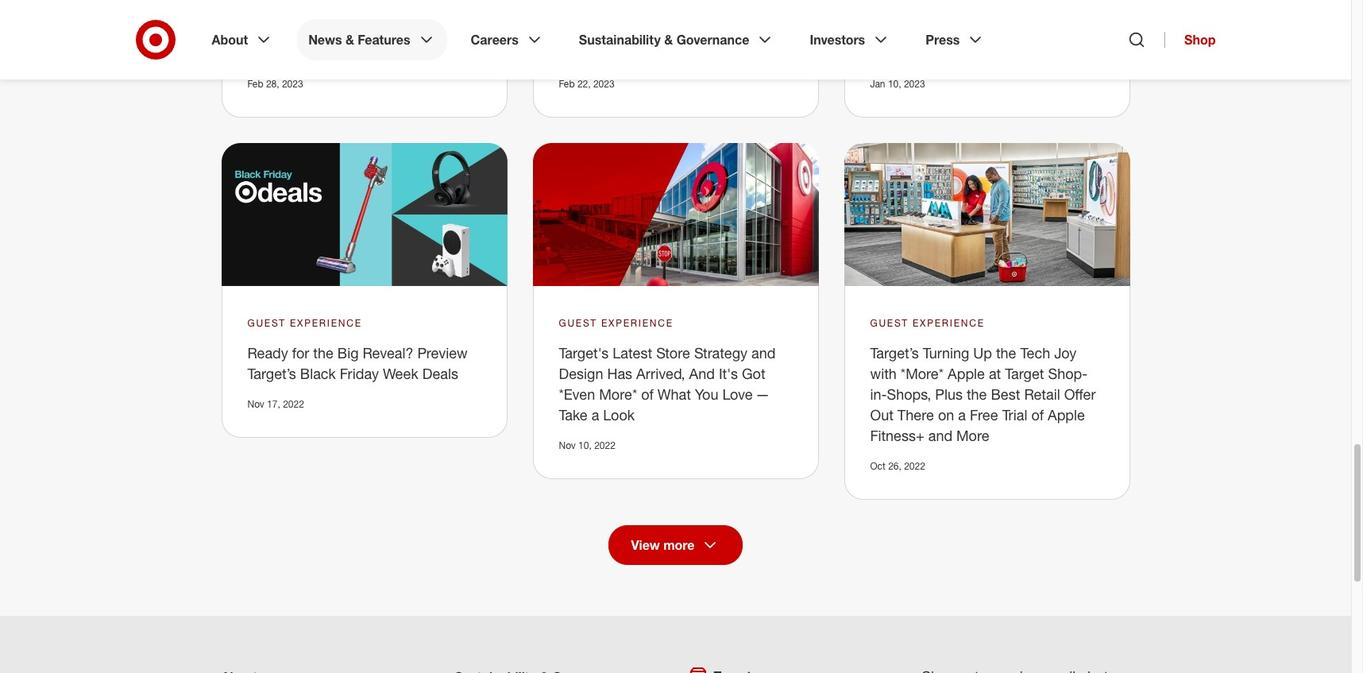 Task type: locate. For each thing, give the bounding box(es) containing it.
2023 right 28,
[[282, 78, 303, 90]]

expanding
[[598, 3, 666, 21]]

1 horizontal spatial apple
[[1048, 406, 1085, 423]]

guest experience link up latest
[[559, 316, 674, 331]]

0 vertical spatial apple
[[948, 365, 985, 382]]

2022 down look
[[594, 439, 616, 451]]

2022 right 26,
[[904, 460, 926, 472]]

2 experience from the left
[[601, 317, 674, 329]]

got
[[742, 365, 766, 382]]

1 guest experience from the left
[[248, 317, 362, 329]]

0 vertical spatial —
[[906, 24, 918, 41]]

latest
[[613, 344, 652, 361]]

—
[[906, 24, 918, 41], [757, 385, 769, 403]]

joy
[[1055, 344, 1077, 361]]

feb left 28,
[[248, 78, 263, 90]]

and
[[752, 344, 776, 361], [929, 427, 953, 444]]

23
[[969, 3, 985, 21]]

apple down offer
[[1048, 406, 1085, 423]]

guest for ready for the big reveal? preview target's black friday week deals
[[248, 317, 286, 329]]

— down got
[[757, 385, 769, 403]]

apple down "up"
[[948, 365, 985, 382]]

0 horizontal spatial of
[[641, 385, 654, 403]]

2022 for target's turning up the tech joy with *more* apple at target shop- in-shops, plus the best retail offer out there on a free trial of apple fitness+ and more
[[904, 460, 926, 472]]

17,
[[267, 398, 280, 410]]

3 guest experience link from the left
[[870, 316, 985, 331]]

the up free
[[967, 385, 987, 403]]

1 experience from the left
[[290, 317, 362, 329]]

2 feb from the left
[[559, 78, 575, 90]]

2 horizontal spatial guest experience
[[870, 317, 985, 329]]

ready
[[248, 344, 288, 361]]

to up news
[[302, 3, 314, 21]]

capabilities,
[[559, 24, 637, 41]]

guests
[[703, 44, 749, 62]]

0 horizontal spatial guest
[[248, 317, 286, 329]]

1 vertical spatial —
[[757, 385, 769, 403]]

governance
[[677, 32, 750, 48]]

0 horizontal spatial 2023
[[282, 78, 303, 90]]

0 vertical spatial 10,
[[888, 78, 902, 90]]

2 horizontal spatial guest
[[870, 317, 909, 329]]

turning
[[923, 344, 970, 361]]

1 horizontal spatial nov
[[559, 439, 576, 451]]

2 horizontal spatial 2023
[[904, 78, 925, 90]]

1 vertical spatial target's
[[248, 365, 296, 382]]

target's inside ready for the big reveal? preview target's black friday week deals
[[248, 365, 296, 382]]

1 vertical spatial more
[[957, 427, 990, 444]]

target's down ready
[[248, 365, 296, 382]]

to inside coming to a target near you: return a purchase *without leaving your car*
[[302, 3, 314, 21]]

3 guest from the left
[[870, 317, 909, 329]]

guest experience up turning
[[870, 317, 985, 329]]

1 horizontal spatial experience
[[601, 317, 674, 329]]

feb 28, 2023
[[248, 78, 303, 90]]

2 guest experience link from the left
[[559, 316, 674, 331]]

nov down take
[[559, 439, 576, 451]]

more down bringing at top
[[666, 44, 699, 62]]

1 horizontal spatial —
[[906, 24, 918, 41]]

to left even
[[614, 44, 627, 62]]

2 2023 from the left
[[593, 78, 615, 90]]

and down on
[[929, 427, 953, 444]]

— inside target's latest store strategy and design has arrived, and it's got *even more* of what you love — take a look
[[757, 385, 769, 403]]

nov 10, 2022
[[559, 439, 616, 451]]

& for news
[[346, 32, 354, 48]]

1 horizontal spatial of
[[1032, 406, 1044, 423]]

a up car*
[[294, 24, 302, 41]]

1 guest from the left
[[248, 317, 286, 329]]

0 horizontal spatial the
[[313, 344, 334, 361]]

26,
[[888, 460, 902, 472]]

here's
[[922, 24, 962, 41]]

guest up target's
[[559, 317, 597, 329]]

news
[[308, 32, 342, 48]]

guest experience up latest
[[559, 317, 674, 329]]

target's up with
[[870, 344, 919, 361]]

target's latest store strategy and design has arrived, and it's got *even more* of what you love — take a look link
[[559, 344, 776, 423]]

0 horizontal spatial guest experience
[[248, 317, 362, 329]]

view more
[[631, 537, 695, 553]]

of down arrived,
[[641, 385, 654, 403]]

1 & from the left
[[346, 32, 354, 48]]

0 horizontal spatial &
[[346, 32, 354, 48]]

1 horizontal spatial target's
[[870, 344, 919, 361]]

out
[[870, 406, 894, 423]]

guest experience link up turning
[[870, 316, 985, 331]]

2 horizontal spatial guest experience link
[[870, 316, 985, 331]]

2 horizontal spatial the
[[996, 344, 1017, 361]]

nov left 17,
[[248, 398, 264, 410]]

up
[[974, 344, 992, 361]]

target up purchase
[[330, 3, 369, 21]]

2022 up apart*
[[870, 24, 902, 41]]

new
[[989, 3, 1018, 21]]

and up got
[[752, 344, 776, 361]]

1 feb from the left
[[248, 78, 263, 90]]

delivery down capabilities,
[[559, 44, 610, 62]]

1 horizontal spatial feb
[[559, 78, 575, 90]]

a right on
[[959, 406, 966, 423]]

nov for ready for the big reveal? preview target's black friday week deals
[[248, 398, 264, 410]]

0 horizontal spatial —
[[757, 385, 769, 403]]

guest experience link for latest
[[559, 316, 674, 331]]

about
[[212, 32, 248, 48]]

feb
[[248, 78, 263, 90], [559, 78, 575, 90]]

nov 17, 2022
[[248, 398, 304, 410]]

2022 for ready for the big reveal? preview target's black friday week deals
[[283, 398, 304, 410]]

guest
[[248, 317, 286, 329], [559, 317, 597, 329], [870, 317, 909, 329]]

3 experience from the left
[[913, 317, 985, 329]]

0 vertical spatial more
[[666, 44, 699, 62]]

1 horizontal spatial guest
[[559, 317, 597, 329]]

investors link
[[799, 19, 902, 60]]

1 vertical spatial delivery
[[559, 44, 610, 62]]

experience
[[290, 317, 362, 329], [601, 317, 674, 329], [913, 317, 985, 329]]

nov
[[248, 398, 264, 410], [559, 439, 576, 451]]

guest up with
[[870, 317, 909, 329]]

arrived,
[[636, 365, 685, 382]]

10, right jan
[[888, 78, 902, 90]]

and
[[689, 365, 715, 382]]

guest experience link for for
[[248, 316, 362, 331]]

0 vertical spatial nov
[[248, 398, 264, 410]]

news & features
[[308, 32, 410, 48]]

careers
[[471, 32, 519, 48]]

purchase
[[306, 24, 366, 41]]

1 2023 from the left
[[282, 78, 303, 90]]

the inside ready for the big reveal? preview target's black friday week deals
[[313, 344, 334, 361]]

0 horizontal spatial guest experience link
[[248, 316, 362, 331]]

0 horizontal spatial more
[[666, 44, 699, 62]]

target inside target's turning up the tech joy with *more* apple at target shop- in-shops, plus the best retail offer out there on a free trial of apple fitness+ and more
[[1005, 365, 1044, 382]]

2023 for purchase
[[282, 78, 303, 90]]

0 horizontal spatial target's
[[248, 365, 296, 382]]

of inside target's latest store strategy and design has arrived, and it's got *even more* of what you love — take a look
[[641, 385, 654, 403]]

— up apart*
[[906, 24, 918, 41]]

speedier
[[698, 24, 757, 41]]

1 horizontal spatial 10,
[[888, 78, 902, 90]]

big
[[338, 344, 359, 361]]

experience for turning
[[913, 317, 985, 329]]

*set
[[1034, 24, 1061, 41]]

guest experience
[[248, 317, 362, 329], [559, 317, 674, 329], [870, 317, 985, 329]]

0 horizontal spatial and
[[752, 344, 776, 361]]

*without
[[370, 24, 424, 41]]

the up black
[[313, 344, 334, 361]]

1 horizontal spatial more
[[957, 427, 990, 444]]

0 vertical spatial target's
[[870, 344, 919, 361]]

guest experience for for
[[248, 317, 362, 329]]

guest up ready
[[248, 317, 286, 329]]

target's turning up the tech joy with *more* apple at target shop- in-shops, plus the best retail offer out there on a free trial of apple fitness+ and more link
[[870, 344, 1096, 444]]

on
[[938, 406, 955, 423]]

0 horizontal spatial to
[[302, 3, 314, 21]]

2023 right jan
[[904, 78, 925, 90]]

target's inside target's turning up the tech joy with *more* apple at target shop- in-shops, plus the best retail offer out there on a free trial of apple fitness+ and more
[[870, 344, 919, 361]]

2 horizontal spatial target
[[1005, 365, 1044, 382]]

1 guest experience link from the left
[[248, 316, 362, 331]]

0 vertical spatial of
[[641, 385, 654, 403]]

delivery up speedier
[[734, 3, 786, 21]]

0 horizontal spatial delivery
[[559, 44, 610, 62]]

about link
[[201, 19, 285, 60]]

more inside we're expanding next-day delivery capabilities, bringing speedier delivery to even more guests
[[666, 44, 699, 62]]

ready for the big reveal? preview target's black friday week deals link
[[248, 344, 468, 382]]

shop
[[1185, 32, 1216, 48]]

target's
[[870, 344, 919, 361], [248, 365, 296, 382]]

0 horizontal spatial target
[[330, 3, 369, 21]]

coming
[[248, 3, 298, 21]]

1 vertical spatial of
[[1032, 406, 1044, 423]]

guest experience link
[[248, 316, 362, 331], [559, 316, 674, 331], [870, 316, 985, 331]]

1 horizontal spatial 2023
[[593, 78, 615, 90]]

feb left 22,
[[559, 78, 575, 90]]

1 vertical spatial nov
[[559, 439, 576, 451]]

0 vertical spatial delivery
[[734, 3, 786, 21]]

3 guest experience from the left
[[870, 317, 985, 329]]

more inside target's turning up the tech joy with *more* apple at target shop- in-shops, plus the best retail offer out there on a free trial of apple fitness+ and more
[[957, 427, 990, 444]]

with
[[870, 365, 897, 382]]

us
[[1065, 24, 1082, 41]]

more*
[[599, 385, 637, 403]]

tech
[[1021, 344, 1051, 361]]

3 2023 from the left
[[904, 78, 925, 90]]

guest experience for latest
[[559, 317, 674, 329]]

plus
[[935, 385, 963, 403]]

2023 right 22,
[[593, 78, 615, 90]]

we're expanding next-day delivery capabilities, bringing speedier delivery to even more guests link
[[559, 3, 786, 62]]

2 guest experience from the left
[[559, 317, 674, 329]]

in-
[[870, 385, 887, 403]]

1 vertical spatial and
[[929, 427, 953, 444]]

guest experience link up the for
[[248, 316, 362, 331]]

2022 right 17,
[[283, 398, 304, 410]]

guest experience link for turning
[[870, 316, 985, 331]]

even
[[631, 44, 662, 62]]

1 horizontal spatial guest experience link
[[559, 316, 674, 331]]

has
[[607, 365, 633, 382]]

leaving
[[428, 24, 478, 41]]

to
[[302, 3, 314, 21], [614, 44, 627, 62]]

target down tech on the right bottom
[[1005, 365, 1044, 382]]

of down the retail
[[1032, 406, 1044, 423]]

1 horizontal spatial guest experience
[[559, 317, 674, 329]]

2 horizontal spatial experience
[[913, 317, 985, 329]]

experience up turning
[[913, 317, 985, 329]]

— inside target opened 23 new stores in 2022 — here's how they *set us apart*
[[906, 24, 918, 41]]

love
[[723, 385, 753, 403]]

1 horizontal spatial and
[[929, 427, 953, 444]]

0 horizontal spatial feb
[[248, 78, 263, 90]]

take
[[559, 406, 588, 423]]

1 horizontal spatial &
[[664, 32, 673, 48]]

feb for coming to a target near you: return a purchase *without leaving your car*
[[248, 78, 263, 90]]

more down free
[[957, 427, 990, 444]]

10,
[[888, 78, 902, 90], [579, 439, 592, 451]]

the
[[313, 344, 334, 361], [996, 344, 1017, 361], [967, 385, 987, 403]]

the up at
[[996, 344, 1017, 361]]

1 horizontal spatial to
[[614, 44, 627, 62]]

1 horizontal spatial delivery
[[734, 3, 786, 21]]

target opened 23 new stores in 2022 — here's how they *set us apart*
[[870, 3, 1082, 62]]

2 & from the left
[[664, 32, 673, 48]]

0 horizontal spatial nov
[[248, 398, 264, 410]]

careers link
[[460, 19, 555, 60]]

more
[[666, 44, 699, 62], [957, 427, 990, 444]]

oct
[[870, 460, 886, 472]]

1 vertical spatial to
[[614, 44, 627, 62]]

guest experience up the for
[[248, 317, 362, 329]]

1 horizontal spatial target
[[870, 3, 910, 21]]

&
[[346, 32, 354, 48], [664, 32, 673, 48]]

2023
[[282, 78, 303, 90], [593, 78, 615, 90], [904, 78, 925, 90]]

2 guest from the left
[[559, 317, 597, 329]]

*even
[[559, 385, 595, 403]]

10, down take
[[579, 439, 592, 451]]

there
[[898, 406, 934, 423]]

coming to a target near you: return a purchase *without leaving your car* link
[[248, 3, 478, 62]]

1 vertical spatial 10,
[[579, 439, 592, 451]]

0 horizontal spatial experience
[[290, 317, 362, 329]]

10, for jan
[[888, 78, 902, 90]]

strategy
[[694, 344, 748, 361]]

a right take
[[592, 406, 599, 423]]

target up apart*
[[870, 3, 910, 21]]

0 vertical spatial and
[[752, 344, 776, 361]]

0 vertical spatial to
[[302, 3, 314, 21]]

0 horizontal spatial 10,
[[579, 439, 592, 451]]

and inside target's latest store strategy and design has arrived, and it's got *even more* of what you love — take a look
[[752, 344, 776, 361]]

experience up big
[[290, 317, 362, 329]]

free
[[970, 406, 999, 423]]

experience up latest
[[601, 317, 674, 329]]

10, for nov
[[579, 439, 592, 451]]



Task type: vqa. For each thing, say whether or not it's contained in the screenshot.
Guest to the middle
yes



Task type: describe. For each thing, give the bounding box(es) containing it.
features
[[358, 32, 410, 48]]

target inside target opened 23 new stores in 2022 — here's how they *set us apart*
[[870, 3, 910, 21]]

2023 for delivery
[[593, 78, 615, 90]]

shops,
[[887, 385, 931, 403]]

press
[[926, 32, 960, 48]]

reveal?
[[363, 344, 414, 361]]

to inside we're expanding next-day delivery capabilities, bringing speedier delivery to even more guests
[[614, 44, 627, 62]]

28,
[[266, 78, 279, 90]]

1 vertical spatial apple
[[1048, 406, 1085, 423]]

you
[[695, 385, 719, 403]]

& for sustainability
[[664, 32, 673, 48]]

experience for latest
[[601, 317, 674, 329]]

nov for target's latest store strategy and design has arrived, and it's got *even more* of what you love — take a look
[[559, 439, 576, 451]]

0 horizontal spatial apple
[[948, 365, 985, 382]]

trial
[[1003, 406, 1028, 423]]

oct 26, 2022
[[870, 460, 926, 472]]

it's
[[719, 365, 738, 382]]

we're expanding next-day delivery capabilities, bringing speedier delivery to even more guests
[[559, 3, 786, 62]]

sustainability
[[579, 32, 661, 48]]

next-
[[670, 3, 706, 21]]

view
[[631, 537, 660, 553]]

coming to a target near you: return a purchase *without leaving your car*
[[248, 3, 478, 62]]

day
[[706, 3, 730, 21]]

friday
[[340, 365, 379, 382]]

press link
[[915, 19, 997, 60]]

guest experience for turning
[[870, 317, 985, 329]]

sustainability & governance link
[[568, 19, 786, 60]]

and inside target's turning up the tech joy with *more* apple at target shop- in-shops, plus the best retail offer out there on a free trial of apple fitness+ and more
[[929, 427, 953, 444]]

what
[[658, 385, 691, 403]]

for
[[292, 344, 309, 361]]

design
[[559, 365, 603, 382]]

opened
[[914, 3, 965, 21]]

they
[[999, 24, 1030, 41]]

apart*
[[870, 44, 911, 62]]

guest for target's turning up the tech joy with *more* apple at target shop- in-shops, plus the best retail offer out there on a free trial of apple fitness+ and more
[[870, 317, 909, 329]]

a man and woman standing next to a counter with a computer image
[[844, 143, 1130, 286]]

a inside target's turning up the tech joy with *more* apple at target shop- in-shops, plus the best retail offer out there on a free trial of apple fitness+ and more
[[959, 406, 966, 423]]

feb 22, 2023
[[559, 78, 615, 90]]

text image
[[221, 143, 507, 286]]

guest for target's latest store strategy and design has arrived, and it's got *even more* of what you love — take a look
[[559, 317, 597, 329]]

target opened 23 new stores in 2022 — here's how they *set us apart* link
[[870, 3, 1082, 62]]

in
[[1067, 3, 1078, 21]]

near
[[373, 3, 404, 21]]

you:
[[407, 3, 435, 21]]

shop-
[[1048, 365, 1088, 382]]

22,
[[578, 78, 591, 90]]

at
[[989, 365, 1001, 382]]

a building with a sign in front of it image
[[533, 143, 819, 286]]

jan
[[870, 78, 886, 90]]

investors
[[810, 32, 865, 48]]

jan 10, 2023
[[870, 78, 925, 90]]

1 horizontal spatial the
[[967, 385, 987, 403]]

a up purchase
[[318, 3, 326, 21]]

2022 for target's latest store strategy and design has arrived, and it's got *even more* of what you love — take a look
[[594, 439, 616, 451]]

look
[[603, 406, 635, 423]]

retail
[[1025, 385, 1060, 403]]

we're
[[559, 3, 594, 21]]

a inside target's latest store strategy and design has arrived, and it's got *even more* of what you love — take a look
[[592, 406, 599, 423]]

offer
[[1064, 385, 1096, 403]]

more
[[664, 537, 695, 553]]

target's latest store strategy and design has arrived, and it's got *even more* of what you love — take a look
[[559, 344, 776, 423]]

deals
[[422, 365, 458, 382]]

your
[[248, 44, 276, 62]]

best
[[991, 385, 1021, 403]]

2022 inside target opened 23 new stores in 2022 — here's how they *set us apart*
[[870, 24, 902, 41]]

car*
[[280, 44, 307, 62]]

view more button
[[608, 525, 743, 565]]

ready for the big reveal? preview target's black friday week deals
[[248, 344, 468, 382]]

shop link
[[1165, 32, 1216, 48]]

2023 for here's
[[904, 78, 925, 90]]

news & features link
[[297, 19, 447, 60]]

target's
[[559, 344, 609, 361]]

feb for we're expanding next-day delivery capabilities, bringing speedier delivery to even more guests
[[559, 78, 575, 90]]

*more*
[[901, 365, 944, 382]]

target's turning up the tech joy with *more* apple at target shop- in-shops, plus the best retail offer out there on a free trial of apple fitness+ and more
[[870, 344, 1096, 444]]

stores
[[1022, 3, 1063, 21]]

how
[[966, 24, 995, 41]]

sustainability & governance
[[579, 32, 750, 48]]

of inside target's turning up the tech joy with *more* apple at target shop- in-shops, plus the best retail offer out there on a free trial of apple fitness+ and more
[[1032, 406, 1044, 423]]

fitness+
[[870, 427, 925, 444]]

preview
[[417, 344, 468, 361]]

experience for for
[[290, 317, 362, 329]]

target inside coming to a target near you: return a purchase *without leaving your car*
[[330, 3, 369, 21]]



